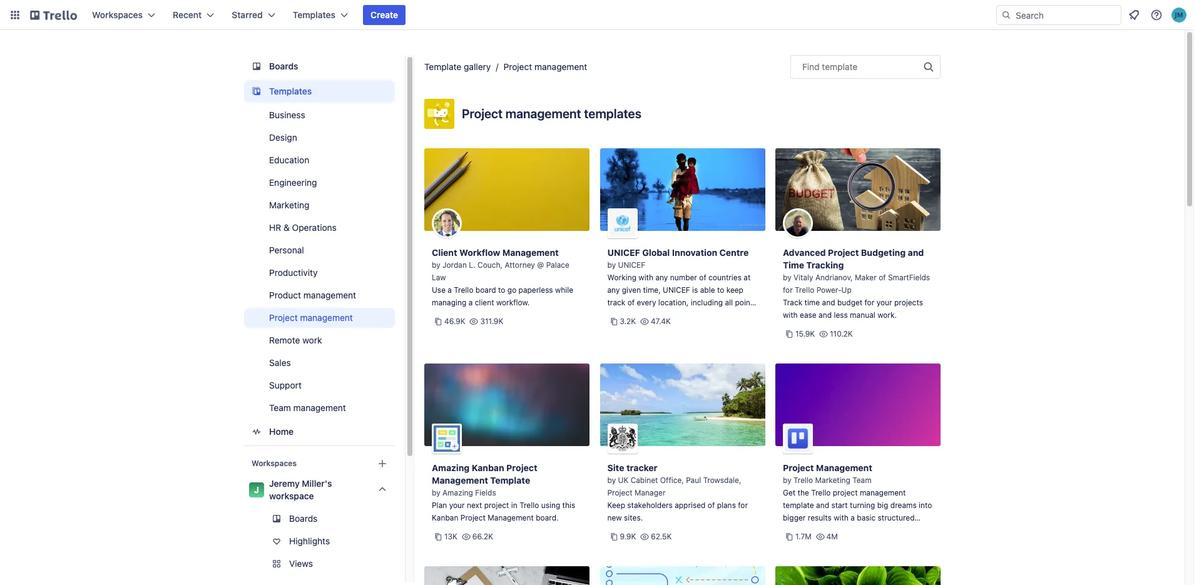 Task type: vqa. For each thing, say whether or not it's contained in the screenshot.
UPS
no



Task type: describe. For each thing, give the bounding box(es) containing it.
teams
[[864, 526, 886, 535]]

uk
[[618, 476, 629, 485]]

template inside find template field
[[822, 61, 858, 72]]

remote work
[[269, 335, 322, 346]]

of up able
[[700, 273, 707, 282]]

couch,
[[478, 261, 503, 270]]

15.9k
[[796, 329, 815, 339]]

dreams
[[891, 501, 917, 510]]

project management inside "project management" link
[[269, 312, 353, 323]]

for inside site tracker by uk cabinet office, paul trowsdale, project manager keep stakeholders apprised of plans for new sites.
[[738, 501, 748, 510]]

big
[[878, 501, 889, 510]]

trello inside advanced project budgeting and time tracking by vitaly andrianov, maker of smartfields for trello power-up track time and budget for your projects with ease and less manual work.
[[795, 286, 815, 295]]

document,
[[719, 311, 757, 320]]

@
[[537, 261, 544, 270]]

hr & operations link
[[244, 218, 395, 238]]

structured
[[878, 513, 915, 523]]

recent button
[[165, 5, 222, 25]]

3.2k
[[620, 317, 636, 326]]

of up on on the bottom right of page
[[608, 311, 615, 320]]

workflow
[[783, 526, 815, 535]]

product management
[[269, 290, 356, 301]]

project inside site tracker by uk cabinet office, paul trowsdale, project manager keep stakeholders apprised of plans for new sites.
[[608, 488, 633, 498]]

management down in
[[488, 513, 534, 523]]

forward image inside views link
[[393, 557, 408, 572]]

budget
[[838, 298, 863, 307]]

1.7m
[[796, 532, 812, 542]]

amazing fields image
[[432, 424, 462, 454]]

uk cabinet office, paul trowsdale, project manager image
[[608, 424, 638, 454]]

power-
[[817, 286, 842, 295]]

1 vertical spatial unicef
[[618, 261, 646, 270]]

unicef image
[[608, 209, 638, 239]]

with inside project management by trello marketing team get the trello project management template and start turning big dreams into bigger results with a basic structured workflow designed for teams of any size.
[[834, 513, 849, 523]]

by inside client workflow management by jordan l. couch, attorney @ palace law use a trello board to go paperless while managing a client workflow.
[[432, 261, 441, 270]]

all
[[725, 298, 733, 307]]

client
[[432, 247, 458, 258]]

workspaces button
[[85, 5, 163, 25]]

managing
[[432, 298, 467, 307]]

and left less
[[819, 311, 832, 320]]

your inside advanced project budgeting and time tracking by vitaly andrianov, maker of smartfields for trello power-up track time and budget for your projects with ease and less manual work.
[[877, 298, 893, 307]]

project down next
[[461, 513, 486, 523]]

boards.
[[678, 323, 704, 333]]

a inside project management by trello marketing team get the trello project management template and start turning big dreams into bigger results with a basic structured workflow designed for teams of any size.
[[851, 513, 855, 523]]

for inside project management by trello marketing team get the trello project management template and start turning big dreams into bigger results with a basic structured workflow designed for teams of any size.
[[852, 526, 862, 535]]

tracking
[[807, 260, 844, 271]]

templates button
[[285, 5, 356, 25]]

recent
[[173, 9, 202, 20]]

template board image
[[249, 84, 264, 99]]

support link
[[244, 376, 395, 396]]

product management link
[[244, 286, 395, 306]]

countries
[[709, 273, 742, 282]]

for up manual
[[865, 298, 875, 307]]

template gallery
[[425, 61, 491, 72]]

working
[[608, 273, 637, 282]]

boards for home
[[269, 61, 298, 71]]

switch to… image
[[9, 9, 21, 21]]

management inside project management by trello marketing team get the trello project management template and start turning big dreams into bigger results with a basic structured workflow designed for teams of any size.
[[817, 463, 873, 473]]

jordan l. couch, attorney @ palace law image
[[432, 209, 462, 239]]

0 vertical spatial a
[[448, 286, 452, 295]]

contact
[[617, 311, 644, 320]]

with inside advanced project budgeting and time tracking by vitaly andrianov, maker of smartfields for trello power-up track time and budget for your projects with ease and less manual work.
[[783, 311, 798, 320]]

by inside amazing kanban project management template by amazing fields plan your next project in trello using this kanban project management board.
[[432, 488, 441, 498]]

client workflow management by jordan l. couch, attorney @ palace law use a trello board to go paperless while managing a client workflow.
[[432, 247, 574, 307]]

remote
[[269, 335, 300, 346]]

workspaces inside dropdown button
[[92, 9, 143, 20]]

0 vertical spatial template
[[425, 61, 462, 72]]

points
[[735, 298, 757, 307]]

jeremy miller (jeremymiller198) image
[[1172, 8, 1187, 23]]

education
[[269, 155, 310, 165]]

board.
[[536, 513, 559, 523]]

law
[[432, 273, 446, 282]]

sales link
[[244, 353, 395, 373]]

basic
[[857, 513, 876, 523]]

marketing inside project management by trello marketing team get the trello project management template and start turning big dreams into bigger results with a basic structured workflow designed for teams of any size.
[[816, 476, 851, 485]]

management inside project management by trello marketing team get the trello project management template and start turning big dreams into bigger results with a basic structured workflow designed for teams of any size.
[[860, 488, 906, 498]]

engineering
[[269, 177, 317, 188]]

support
[[269, 380, 302, 391]]

work.
[[878, 311, 897, 320]]

new
[[608, 513, 622, 523]]

template inside amazing kanban project management template by amazing fields plan your next project in trello using this kanban project management board.
[[491, 475, 531, 486]]

andrianov,
[[816, 273, 853, 282]]

project up the remote
[[269, 312, 298, 323]]

home
[[269, 426, 294, 437]]

views
[[289, 559, 313, 569]]

templates inside dropdown button
[[293, 9, 336, 20]]

cabinet
[[631, 476, 658, 485]]

design
[[269, 132, 297, 143]]

trello up the
[[794, 476, 814, 485]]

engineering link
[[244, 173, 395, 193]]

1 horizontal spatial a
[[469, 298, 473, 307]]

your inside amazing kanban project management template by amazing fields plan your next project in trello using this kanban project management board.
[[449, 501, 465, 510]]

personal link
[[244, 240, 395, 261]]

13k
[[445, 532, 458, 542]]

project management templates
[[462, 106, 642, 121]]

0 notifications image
[[1127, 8, 1142, 23]]

productivity link
[[244, 263, 395, 283]]

marketing link
[[244, 195, 395, 215]]

apprised
[[675, 501, 706, 510]]

and inside project management by trello marketing team get the trello project management template and start turning big dreams into bigger results with a basic structured workflow designed for teams of any size.
[[817, 501, 830, 510]]

template gallery link
[[425, 61, 491, 72]]

back to home image
[[30, 5, 77, 25]]

of down given
[[628, 298, 635, 307]]

Find template field
[[791, 55, 941, 79]]

including
[[691, 298, 723, 307]]

&
[[284, 222, 290, 233]]

workflow
[[460, 247, 501, 258]]

9.9k
[[620, 532, 636, 542]]

project management icon image
[[425, 99, 455, 129]]

46.9k
[[445, 317, 466, 326]]

and up smartfields
[[908, 247, 925, 258]]

work
[[303, 335, 322, 346]]

templates link
[[244, 80, 395, 103]]

0 horizontal spatial project management link
[[244, 308, 395, 328]]

0 vertical spatial any
[[656, 273, 668, 282]]

1 horizontal spatial workspaces
[[252, 459, 297, 468]]

business
[[269, 110, 305, 120]]

into
[[919, 501, 933, 510]]

productivity
[[269, 267, 318, 278]]

business link
[[244, 105, 395, 125]]

trello right the
[[812, 488, 831, 498]]

1 vertical spatial amazing
[[443, 488, 473, 498]]

bigger
[[783, 513, 806, 523]]

time,
[[643, 286, 661, 295]]

of inside advanced project budgeting and time tracking by vitaly andrianov, maker of smartfields for trello power-up track time and budget for your projects with ease and less manual work.
[[879, 273, 886, 282]]

turning
[[850, 501, 876, 510]]

operations
[[292, 222, 337, 233]]

2 vertical spatial unicef
[[663, 286, 691, 295]]

amazing kanban project management template by amazing fields plan your next project in trello using this kanban project management board.
[[432, 463, 576, 523]]

47.4k
[[651, 317, 671, 326]]

management inside client workflow management by jordan l. couch, attorney @ palace law use a trello board to go paperless while managing a client workflow.
[[503, 247, 559, 258]]

to inside client workflow management by jordan l. couch, attorney @ palace law use a trello board to go paperless while managing a client workflow.
[[499, 286, 506, 295]]

311.9k
[[481, 317, 504, 326]]

while
[[555, 286, 574, 295]]

0 vertical spatial project management
[[504, 61, 588, 72]]

time
[[783, 260, 805, 271]]

home image
[[249, 425, 264, 440]]

find template
[[803, 61, 858, 72]]



Task type: locate. For each thing, give the bounding box(es) containing it.
66.2k
[[473, 532, 494, 542]]

site tracker by uk cabinet office, paul trowsdale, project manager keep stakeholders apprised of plans for new sites.
[[608, 463, 748, 523]]

size.
[[911, 526, 928, 535]]

kanban down plan
[[432, 513, 459, 523]]

boards link for home
[[244, 55, 395, 78]]

team inside project management by trello marketing team get the trello project management template and start turning big dreams into bigger results with a basic structured workflow designed for teams of any size.
[[853, 476, 872, 485]]

boards
[[269, 61, 298, 71], [289, 513, 318, 524]]

0 vertical spatial marketing
[[269, 200, 310, 210]]

1 boards link from the top
[[244, 55, 395, 78]]

create button
[[363, 5, 406, 25]]

vitaly andrianov, maker of smartfields for trello power-up image
[[783, 209, 813, 239]]

less
[[834, 311, 848, 320]]

with down "start"
[[834, 513, 849, 523]]

1 horizontal spatial to
[[718, 286, 725, 295]]

create a workspace image
[[375, 457, 390, 472]]

and up dedicated
[[646, 311, 659, 320]]

jordan
[[443, 261, 467, 270]]

2 horizontal spatial with
[[834, 513, 849, 523]]

project inside project management by trello marketing team get the trello project management template and start turning big dreams into bigger results with a basic structured workflow designed for teams of any size.
[[783, 463, 814, 473]]

trowsdale,
[[704, 476, 742, 485]]

with down track on the right of page
[[783, 311, 798, 320]]

1 forward image from the top
[[393, 557, 408, 572]]

1 vertical spatial templates
[[269, 86, 312, 96]]

1 to from the left
[[499, 286, 506, 295]]

get
[[783, 488, 796, 498]]

2 vertical spatial any
[[897, 526, 909, 535]]

keep
[[727, 286, 744, 295]]

template inside project management by trello marketing team get the trello project management template and start turning big dreams into bigger results with a basic structured workflow designed for teams of any size.
[[783, 501, 815, 510]]

project up in
[[507, 463, 538, 473]]

every down time,
[[637, 298, 657, 307]]

1 vertical spatial boards link
[[244, 509, 395, 529]]

the
[[798, 488, 810, 498]]

l.
[[469, 261, 476, 270]]

project down the uk
[[608, 488, 633, 498]]

amazing up next
[[443, 488, 473, 498]]

of inside site tracker by uk cabinet office, paul trowsdale, project manager keep stakeholders apprised of plans for new sites.
[[708, 501, 715, 510]]

boards link up highlights link
[[244, 509, 395, 529]]

0 horizontal spatial your
[[449, 501, 465, 510]]

views link
[[244, 554, 408, 574]]

0 vertical spatial kanban
[[472, 463, 505, 473]]

project management link
[[504, 61, 588, 72], [244, 308, 395, 328]]

design link
[[244, 128, 395, 148]]

0 vertical spatial template
[[822, 61, 858, 72]]

marketing up "start"
[[816, 476, 851, 485]]

templates inside templates link
[[269, 86, 312, 96]]

1 horizontal spatial your
[[877, 298, 893, 307]]

search image
[[1002, 10, 1012, 20]]

0 horizontal spatial template
[[425, 61, 462, 72]]

1 horizontal spatial project management
[[504, 61, 588, 72]]

trello marketing team image
[[783, 424, 813, 454]]

1 horizontal spatial every
[[661, 311, 681, 320]]

project inside project management by trello marketing team get the trello project management template and start turning big dreams into bigger results with a basic structured workflow designed for teams of any size.
[[833, 488, 858, 498]]

0 horizontal spatial with
[[639, 273, 654, 282]]

trello down vitaly
[[795, 286, 815, 295]]

boards right board image
[[269, 61, 298, 71]]

to
[[499, 286, 506, 295], [718, 286, 725, 295]]

0 vertical spatial boards link
[[244, 55, 395, 78]]

boards for views
[[289, 513, 318, 524]]

0 horizontal spatial to
[[499, 286, 506, 295]]

given
[[622, 286, 641, 295]]

primary element
[[0, 0, 1195, 30]]

and inside unicef global innovation centre by unicef working with any number of countries at any given time, unicef is able to keep track of every location, including all points of contact and every important document, on dedicated trello boards.
[[646, 311, 659, 320]]

project
[[504, 61, 532, 72], [462, 106, 503, 121], [828, 247, 859, 258], [269, 312, 298, 323], [507, 463, 538, 473], [783, 463, 814, 473], [608, 488, 633, 498], [461, 513, 486, 523]]

open information menu image
[[1151, 9, 1164, 21]]

any
[[656, 273, 668, 282], [608, 286, 620, 295], [897, 526, 909, 535]]

every down 'location,'
[[661, 311, 681, 320]]

create
[[371, 9, 398, 20]]

workspace
[[269, 491, 314, 502]]

trello left boards.
[[656, 323, 676, 333]]

1 vertical spatial marketing
[[816, 476, 851, 485]]

board
[[476, 286, 496, 295]]

to left go
[[499, 286, 506, 295]]

jeremy
[[269, 478, 300, 489]]

templates right starred 'popup button'
[[293, 9, 336, 20]]

template up 'bigger'
[[783, 501, 815, 510]]

project management up project management templates
[[504, 61, 588, 72]]

management up fields
[[432, 475, 488, 486]]

0 horizontal spatial project
[[484, 501, 509, 510]]

templates
[[293, 9, 336, 20], [269, 86, 312, 96]]

team down support
[[269, 403, 291, 413]]

results
[[808, 513, 832, 523]]

kanban
[[472, 463, 505, 473], [432, 513, 459, 523]]

1 vertical spatial forward image
[[393, 579, 408, 586]]

0 vertical spatial amazing
[[432, 463, 470, 473]]

1 vertical spatial boards
[[289, 513, 318, 524]]

team up turning
[[853, 476, 872, 485]]

project inside advanced project budgeting and time tracking by vitaly andrianov, maker of smartfields for trello power-up track time and budget for your projects with ease and less manual work.
[[828, 247, 859, 258]]

keep
[[608, 501, 626, 510]]

manager
[[635, 488, 666, 498]]

0 horizontal spatial team
[[269, 403, 291, 413]]

2 vertical spatial a
[[851, 513, 855, 523]]

project down fields
[[484, 501, 509, 510]]

boards link up templates link
[[244, 55, 395, 78]]

boards link for views
[[244, 509, 395, 529]]

at
[[744, 273, 751, 282]]

1 vertical spatial any
[[608, 286, 620, 295]]

gallery
[[464, 61, 491, 72]]

for
[[783, 286, 793, 295], [865, 298, 875, 307], [738, 501, 748, 510], [852, 526, 862, 535]]

1 horizontal spatial team
[[853, 476, 872, 485]]

project up "start"
[[833, 488, 858, 498]]

project up the
[[783, 463, 814, 473]]

project management link down "product management" link
[[244, 308, 395, 328]]

for up track on the right of page
[[783, 286, 793, 295]]

education link
[[244, 150, 395, 170]]

0 horizontal spatial template
[[783, 501, 815, 510]]

project management up work
[[269, 312, 353, 323]]

time
[[805, 298, 820, 307]]

0 horizontal spatial every
[[637, 298, 657, 307]]

a left basic
[[851, 513, 855, 523]]

2 forward image from the top
[[393, 579, 408, 586]]

management
[[535, 61, 588, 72], [506, 106, 582, 121], [304, 290, 356, 301], [300, 312, 353, 323], [293, 403, 346, 413], [860, 488, 906, 498]]

by down time
[[783, 273, 792, 282]]

1 horizontal spatial kanban
[[472, 463, 505, 473]]

0 vertical spatial your
[[877, 298, 893, 307]]

with inside unicef global innovation centre by unicef working with any number of countries at any given time, unicef is able to keep track of every location, including all points of contact and every important document, on dedicated trello boards.
[[639, 273, 654, 282]]

client
[[475, 298, 494, 307]]

any up track
[[608, 286, 620, 295]]

global
[[643, 247, 670, 258]]

by inside project management by trello marketing team get the trello project management template and start turning big dreams into bigger results with a basic structured workflow designed for teams of any size.
[[783, 476, 792, 485]]

project up tracking
[[828, 247, 859, 258]]

template right find
[[822, 61, 858, 72]]

0 vertical spatial unicef
[[608, 247, 641, 258]]

team management
[[269, 403, 346, 413]]

board image
[[249, 59, 264, 74]]

a
[[448, 286, 452, 295], [469, 298, 473, 307], [851, 513, 855, 523]]

for down basic
[[852, 526, 862, 535]]

projects
[[895, 298, 924, 307]]

any down structured
[[897, 526, 909, 535]]

1 vertical spatial project
[[484, 501, 509, 510]]

paul
[[686, 476, 702, 485]]

1 vertical spatial team
[[853, 476, 872, 485]]

amazing down amazing fields icon on the bottom
[[432, 463, 470, 473]]

by up get
[[783, 476, 792, 485]]

marketing up &
[[269, 200, 310, 210]]

by up plan
[[432, 488, 441, 498]]

boards up the highlights
[[289, 513, 318, 524]]

0 vertical spatial project
[[833, 488, 858, 498]]

starred
[[232, 9, 263, 20]]

Search field
[[1012, 6, 1122, 24]]

highlights
[[289, 536, 330, 547]]

1 vertical spatial with
[[783, 311, 798, 320]]

1 horizontal spatial project
[[833, 488, 858, 498]]

1 horizontal spatial with
[[783, 311, 798, 320]]

1 horizontal spatial marketing
[[816, 476, 851, 485]]

vitaly
[[794, 273, 814, 282]]

trello inside unicef global innovation centre by unicef working with any number of countries at any given time, unicef is able to keep track of every location, including all points of contact and every important document, on dedicated trello boards.
[[656, 323, 676, 333]]

start
[[832, 501, 848, 510]]

0 horizontal spatial workspaces
[[92, 9, 143, 20]]

template up in
[[491, 475, 531, 486]]

of right maker
[[879, 273, 886, 282]]

by up the law on the left top of the page
[[432, 261, 441, 270]]

remote work link
[[244, 331, 395, 351]]

management up @
[[503, 247, 559, 258]]

any inside project management by trello marketing team get the trello project management template and start turning big dreams into bigger results with a basic structured workflow designed for teams of any size.
[[897, 526, 909, 535]]

workflow.
[[497, 298, 530, 307]]

kanban up fields
[[472, 463, 505, 473]]

project management link up project management templates
[[504, 61, 588, 72]]

use
[[432, 286, 446, 295]]

office,
[[661, 476, 684, 485]]

project inside amazing kanban project management template by amazing fields plan your next project in trello using this kanban project management board.
[[484, 501, 509, 510]]

of left plans
[[708, 501, 715, 510]]

0 vertical spatial project management link
[[504, 61, 588, 72]]

project
[[833, 488, 858, 498], [484, 501, 509, 510]]

0 horizontal spatial kanban
[[432, 513, 459, 523]]

smartfields
[[889, 273, 931, 282]]

in
[[512, 501, 518, 510]]

0 horizontal spatial marketing
[[269, 200, 310, 210]]

project management
[[504, 61, 588, 72], [269, 312, 353, 323]]

trello inside amazing kanban project management template by amazing fields plan your next project in trello using this kanban project management board.
[[520, 501, 539, 510]]

2 horizontal spatial any
[[897, 526, 909, 535]]

0 horizontal spatial a
[[448, 286, 452, 295]]

1 vertical spatial template
[[783, 501, 815, 510]]

1 vertical spatial every
[[661, 311, 681, 320]]

by inside site tracker by uk cabinet office, paul trowsdale, project manager keep stakeholders apprised of plans for new sites.
[[608, 476, 616, 485]]

0 vertical spatial with
[[639, 273, 654, 282]]

0 vertical spatial team
[[269, 403, 291, 413]]

important
[[683, 311, 717, 320]]

0 vertical spatial templates
[[293, 9, 336, 20]]

a right use
[[448, 286, 452, 295]]

110.2k
[[830, 329, 853, 339]]

any up time,
[[656, 273, 668, 282]]

trello right in
[[520, 501, 539, 510]]

0 vertical spatial boards
[[269, 61, 298, 71]]

innovation
[[672, 247, 718, 258]]

1 vertical spatial project management link
[[244, 308, 395, 328]]

sales
[[269, 358, 291, 368]]

with up time,
[[639, 273, 654, 282]]

1 horizontal spatial project management link
[[504, 61, 588, 72]]

by up working
[[608, 261, 616, 270]]

0 horizontal spatial any
[[608, 286, 620, 295]]

project right gallery
[[504, 61, 532, 72]]

1 vertical spatial kanban
[[432, 513, 459, 523]]

site
[[608, 463, 625, 473]]

2 boards link from the top
[[244, 509, 395, 529]]

home link
[[244, 421, 395, 443]]

1 vertical spatial workspaces
[[252, 459, 297, 468]]

of inside project management by trello marketing team get the trello project management template and start turning big dreams into bigger results with a basic structured workflow designed for teams of any size.
[[888, 526, 895, 535]]

by left the uk
[[608, 476, 616, 485]]

and up "results"
[[817, 501, 830, 510]]

to inside unicef global innovation centre by unicef working with any number of countries at any given time, unicef is able to keep track of every location, including all points of contact and every important document, on dedicated trello boards.
[[718, 286, 725, 295]]

track
[[608, 298, 626, 307]]

project management by trello marketing team get the trello project management template and start turning big dreams into bigger results with a basic structured workflow designed for teams of any size.
[[783, 463, 933, 535]]

trello inside client workflow management by jordan l. couch, attorney @ palace law use a trello board to go paperless while managing a client workflow.
[[454, 286, 474, 295]]

1 vertical spatial your
[[449, 501, 465, 510]]

62.5k
[[651, 532, 672, 542]]

of down structured
[[888, 526, 895, 535]]

template left gallery
[[425, 61, 462, 72]]

2 to from the left
[[718, 286, 725, 295]]

forward image
[[393, 557, 408, 572], [393, 579, 408, 586]]

to right able
[[718, 286, 725, 295]]

every
[[637, 298, 657, 307], [661, 311, 681, 320]]

stakeholders
[[628, 501, 673, 510]]

your up work.
[[877, 298, 893, 307]]

by inside advanced project budgeting and time tracking by vitaly andrianov, maker of smartfields for trello power-up track time and budget for your projects with ease and less manual work.
[[783, 273, 792, 282]]

1 horizontal spatial template
[[491, 475, 531, 486]]

and down power-
[[823, 298, 836, 307]]

amazing
[[432, 463, 470, 473], [443, 488, 473, 498]]

a left client
[[469, 298, 473, 307]]

1 vertical spatial template
[[491, 475, 531, 486]]

your left next
[[449, 501, 465, 510]]

2 horizontal spatial a
[[851, 513, 855, 523]]

trello
[[454, 286, 474, 295], [795, 286, 815, 295], [656, 323, 676, 333], [794, 476, 814, 485], [812, 488, 831, 498], [520, 501, 539, 510]]

templates up business
[[269, 86, 312, 96]]

1 horizontal spatial any
[[656, 273, 668, 282]]

0 horizontal spatial project management
[[269, 312, 353, 323]]

team management link
[[244, 398, 395, 418]]

unicef global innovation centre by unicef working with any number of countries at any given time, unicef is able to keep track of every location, including all points of contact and every important document, on dedicated trello boards.
[[608, 247, 757, 333]]

management up "start"
[[817, 463, 873, 473]]

ease
[[800, 311, 817, 320]]

team
[[269, 403, 291, 413], [853, 476, 872, 485]]

0 vertical spatial forward image
[[393, 557, 408, 572]]

for right plans
[[738, 501, 748, 510]]

attorney
[[505, 261, 535, 270]]

1 vertical spatial project management
[[269, 312, 353, 323]]

1 horizontal spatial template
[[822, 61, 858, 72]]

0 vertical spatial workspaces
[[92, 9, 143, 20]]

project right "project management icon"
[[462, 106, 503, 121]]

2 vertical spatial with
[[834, 513, 849, 523]]

tracker
[[627, 463, 658, 473]]

trello up "managing"
[[454, 286, 474, 295]]

is
[[693, 286, 698, 295]]

track
[[783, 298, 803, 307]]

1 vertical spatial a
[[469, 298, 473, 307]]

unicef
[[608, 247, 641, 258], [618, 261, 646, 270], [663, 286, 691, 295]]

maker
[[855, 273, 877, 282]]

0 vertical spatial every
[[637, 298, 657, 307]]

by inside unicef global innovation centre by unicef working with any number of countries at any given time, unicef is able to keep track of every location, including all points of contact and every important document, on dedicated trello boards.
[[608, 261, 616, 270]]



